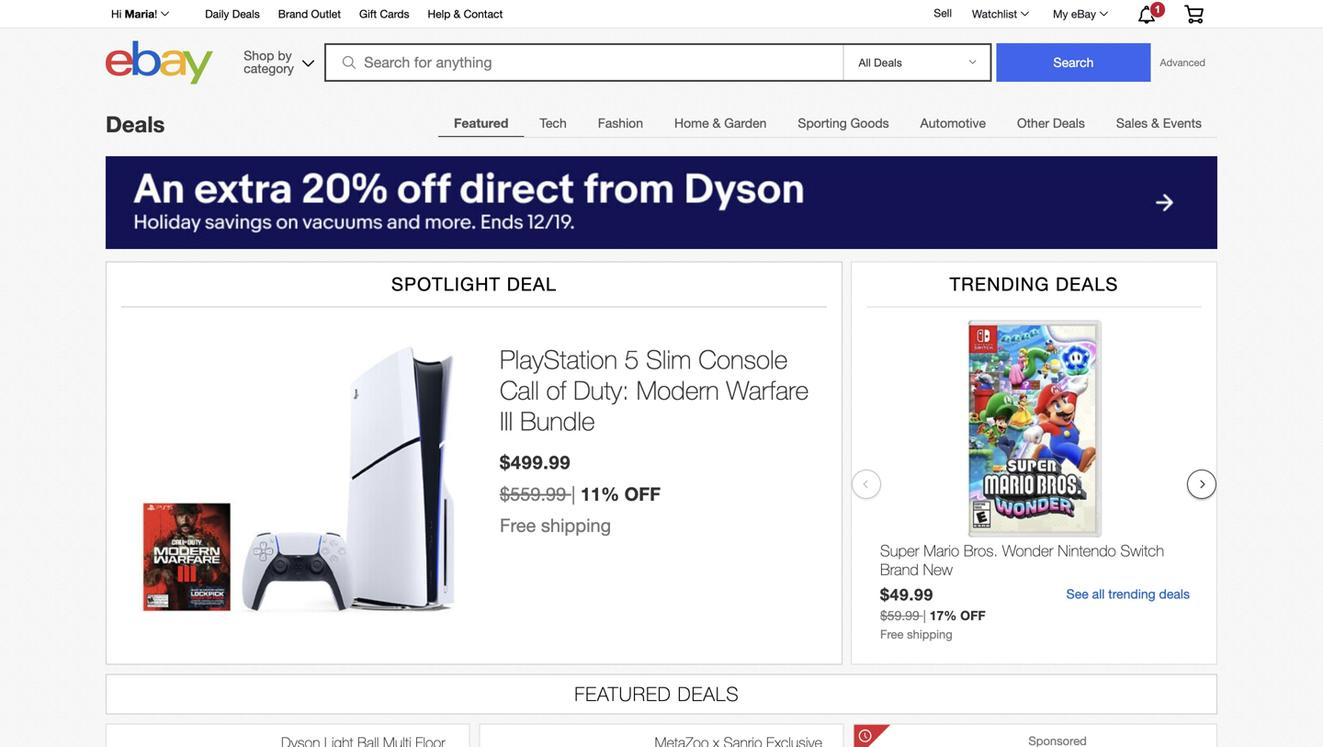 Task type: vqa. For each thing, say whether or not it's contained in the screenshot.
Wing in the Red Wing Men's US 10.5 D Iron Ranger 6" Harness Leather Boots Black 08084-0 Brand New
no



Task type: describe. For each thing, give the bounding box(es) containing it.
sales & events
[[1117, 115, 1202, 131]]

slim
[[646, 344, 692, 374]]

see all trending deals link
[[1067, 586, 1190, 602]]

contact
[[464, 7, 503, 20]]

brand inside the super mario bros. wonder  nintendo switch brand new
[[881, 560, 919, 578]]

deal
[[507, 273, 557, 295]]

duty:
[[574, 375, 629, 405]]

advanced
[[1160, 57, 1206, 68]]

home & garden
[[675, 115, 767, 131]]

other deals
[[1017, 115, 1085, 131]]

see all trending deals
[[1067, 586, 1190, 602]]

warfare
[[727, 375, 809, 405]]

garden
[[724, 115, 767, 131]]

shipping inside $59.99 | 17% off free shipping
[[907, 627, 953, 642]]

modern
[[637, 375, 719, 405]]

spotlight deal
[[392, 273, 557, 295]]

off for 17%
[[961, 608, 986, 623]]

new
[[923, 560, 953, 578]]

$559.99
[[500, 484, 566, 505]]

| for 11%
[[572, 484, 576, 505]]

account navigation
[[101, 0, 1218, 28]]

automotive link
[[905, 105, 1002, 142]]

brand outlet link
[[278, 5, 341, 25]]

your shopping cart image
[[1184, 5, 1205, 23]]

ebay
[[1072, 7, 1097, 20]]

11%
[[581, 483, 620, 505]]

console
[[699, 344, 788, 374]]

sell
[[934, 7, 952, 19]]

playstation 5 slim console call of duty: modern warfare iii bundle
[[500, 344, 809, 436]]

sporting goods
[[798, 115, 889, 131]]

featured for featured deals
[[575, 682, 672, 705]]

$59.99
[[881, 608, 920, 623]]

home
[[675, 115, 709, 131]]

trending deals
[[950, 273, 1119, 295]]

!
[[155, 7, 157, 20]]

0 vertical spatial free
[[500, 515, 536, 536]]

cards
[[380, 7, 409, 20]]

nintendo
[[1058, 541, 1117, 560]]

mario
[[924, 541, 960, 560]]

help & contact link
[[428, 5, 503, 25]]

maria
[[125, 7, 155, 20]]

watchlist link
[[962, 3, 1038, 25]]

& for help
[[454, 7, 461, 20]]

outlet
[[311, 7, 341, 20]]

deals for other deals
[[1053, 115, 1085, 131]]

1
[[1155, 4, 1161, 15]]

shop by category button
[[236, 41, 318, 80]]

off for 11%
[[625, 483, 661, 505]]

switch
[[1121, 541, 1165, 560]]

deals for trending deals
[[1056, 273, 1119, 295]]

of
[[546, 375, 567, 405]]

$499.99
[[500, 451, 571, 473]]

fashion link
[[582, 105, 659, 142]]

deals for daily deals
[[232, 7, 260, 20]]

an extra 20% off direct from dyson holiday savings on vacuums and more. ends 12/19. image
[[106, 156, 1218, 249]]

none submit inside shop by category banner
[[997, 43, 1151, 82]]

watchlist
[[972, 7, 1018, 20]]

bundle
[[520, 406, 595, 436]]

all
[[1093, 586, 1105, 602]]

daily deals link
[[205, 5, 260, 25]]

gift cards
[[359, 7, 409, 20]]

sell link
[[926, 7, 960, 19]]

automotive
[[921, 115, 986, 131]]

tab list containing featured
[[438, 104, 1218, 142]]

bros.
[[964, 541, 998, 560]]

spotlight
[[392, 273, 501, 295]]

super mario bros. wonder  nintendo switch brand new link
[[881, 541, 1190, 583]]

1 button
[[1122, 1, 1170, 27]]

deals for featured deals
[[678, 682, 740, 705]]

& for home
[[713, 115, 721, 131]]

brand inside "link"
[[278, 7, 308, 20]]

deals
[[1160, 586, 1190, 602]]

5
[[625, 344, 639, 374]]



Task type: locate. For each thing, give the bounding box(es) containing it.
super
[[881, 541, 920, 560]]

goods
[[851, 115, 889, 131]]

1 horizontal spatial featured
[[575, 682, 672, 705]]

& inside 'sales & events' "link"
[[1152, 115, 1160, 131]]

1 vertical spatial free
[[881, 627, 904, 642]]

trending
[[1109, 586, 1156, 602]]

deals
[[232, 7, 260, 20], [106, 111, 165, 137], [1053, 115, 1085, 131], [1056, 273, 1119, 295], [678, 682, 740, 705]]

|
[[572, 484, 576, 505], [923, 608, 926, 623]]

sales & events link
[[1101, 105, 1218, 142]]

tech
[[540, 115, 567, 131]]

my ebay link
[[1043, 3, 1117, 25]]

0 horizontal spatial &
[[454, 7, 461, 20]]

1 horizontal spatial |
[[923, 608, 926, 623]]

| inside $59.99 | 17% off free shipping
[[923, 608, 926, 623]]

playstation
[[500, 344, 618, 374]]

shop
[[244, 48, 274, 63]]

gift
[[359, 7, 377, 20]]

1 horizontal spatial brand
[[881, 560, 919, 578]]

deals inside account navigation
[[232, 7, 260, 20]]

1 vertical spatial featured
[[575, 682, 672, 705]]

1 horizontal spatial &
[[713, 115, 721, 131]]

featured deals
[[575, 682, 740, 705]]

shipping down 17%
[[907, 627, 953, 642]]

super mario bros. wonder  nintendo switch brand new
[[881, 541, 1165, 578]]

deals inside menu bar
[[1053, 115, 1085, 131]]

17%
[[930, 608, 957, 623]]

other deals link
[[1002, 105, 1101, 142]]

menu bar containing featured
[[438, 104, 1218, 142]]

1 vertical spatial off
[[961, 608, 986, 623]]

1 horizontal spatial off
[[961, 608, 986, 623]]

1 horizontal spatial shipping
[[907, 627, 953, 642]]

featured inside menu bar
[[454, 115, 509, 131]]

off
[[625, 483, 661, 505], [961, 608, 986, 623]]

0 vertical spatial |
[[572, 484, 576, 505]]

Search for anything text field
[[327, 45, 840, 80]]

help
[[428, 7, 451, 20]]

wonder
[[1003, 541, 1054, 560]]

&
[[454, 7, 461, 20], [713, 115, 721, 131], [1152, 115, 1160, 131]]

0 vertical spatial brand
[[278, 7, 308, 20]]

free
[[500, 515, 536, 536], [881, 627, 904, 642]]

menu bar
[[438, 104, 1218, 142]]

0 horizontal spatial |
[[572, 484, 576, 505]]

free down $59.99
[[881, 627, 904, 642]]

daily deals
[[205, 7, 260, 20]]

1 vertical spatial shipping
[[907, 627, 953, 642]]

hi
[[111, 7, 122, 20]]

shop by category banner
[[101, 0, 1218, 89]]

shop by category
[[244, 48, 294, 76]]

deals link
[[106, 111, 165, 137]]

1 vertical spatial brand
[[881, 560, 919, 578]]

off inside $59.99 | 17% off free shipping
[[961, 608, 986, 623]]

1 horizontal spatial free
[[881, 627, 904, 642]]

sporting goods link
[[783, 105, 905, 142]]

featured for featured
[[454, 115, 509, 131]]

tab list
[[438, 104, 1218, 142]]

events
[[1163, 115, 1202, 131]]

0 vertical spatial featured
[[454, 115, 509, 131]]

iii
[[500, 406, 513, 436]]

0 horizontal spatial free
[[500, 515, 536, 536]]

| left 17%
[[923, 608, 926, 623]]

advanced link
[[1151, 44, 1215, 81]]

my
[[1053, 7, 1069, 20]]

hi maria !
[[111, 7, 157, 20]]

| left 11%
[[572, 484, 576, 505]]

off right 17%
[[961, 608, 986, 623]]

help & contact
[[428, 7, 503, 20]]

0 horizontal spatial shipping
[[541, 515, 611, 536]]

call
[[500, 375, 539, 405]]

other
[[1017, 115, 1050, 131]]

0 vertical spatial off
[[625, 483, 661, 505]]

shipping down $559.99 | 11% off
[[541, 515, 611, 536]]

off right 11%
[[625, 483, 661, 505]]

$559.99 | 11% off
[[500, 483, 661, 505]]

see
[[1067, 586, 1089, 602]]

& right help
[[454, 7, 461, 20]]

0 horizontal spatial brand
[[278, 7, 308, 20]]

by
[[278, 48, 292, 63]]

& for sales
[[1152, 115, 1160, 131]]

1 vertical spatial |
[[923, 608, 926, 623]]

sales
[[1117, 115, 1148, 131]]

brand down super
[[881, 560, 919, 578]]

shipping
[[541, 515, 611, 536], [907, 627, 953, 642]]

2 horizontal spatial &
[[1152, 115, 1160, 131]]

brand outlet
[[278, 7, 341, 20]]

brand left outlet
[[278, 7, 308, 20]]

trending
[[950, 273, 1050, 295]]

& inside home & garden link
[[713, 115, 721, 131]]

$49.99
[[881, 585, 934, 604]]

fashion
[[598, 115, 643, 131]]

free down $559.99
[[500, 515, 536, 536]]

0 vertical spatial shipping
[[541, 515, 611, 536]]

$59.99 | 17% off free shipping
[[881, 608, 986, 642]]

free inside $59.99 | 17% off free shipping
[[881, 627, 904, 642]]

tech link
[[524, 105, 582, 142]]

| for 17%
[[923, 608, 926, 623]]

0 horizontal spatial featured
[[454, 115, 509, 131]]

featured link
[[438, 105, 524, 142]]

category
[[244, 61, 294, 76]]

brand
[[278, 7, 308, 20], [881, 560, 919, 578]]

gift cards link
[[359, 5, 409, 25]]

| inside $559.99 | 11% off
[[572, 484, 576, 505]]

& inside help & contact link
[[454, 7, 461, 20]]

& right sales
[[1152, 115, 1160, 131]]

my ebay
[[1053, 7, 1097, 20]]

playstation 5 slim console call of duty: modern warfare iii bundle link
[[500, 344, 824, 437]]

sporting
[[798, 115, 847, 131]]

& right home
[[713, 115, 721, 131]]

featured
[[454, 115, 509, 131], [575, 682, 672, 705]]

free shipping
[[500, 515, 611, 536]]

None submit
[[997, 43, 1151, 82]]

0 horizontal spatial off
[[625, 483, 661, 505]]

daily
[[205, 7, 229, 20]]

home & garden link
[[659, 105, 783, 142]]



